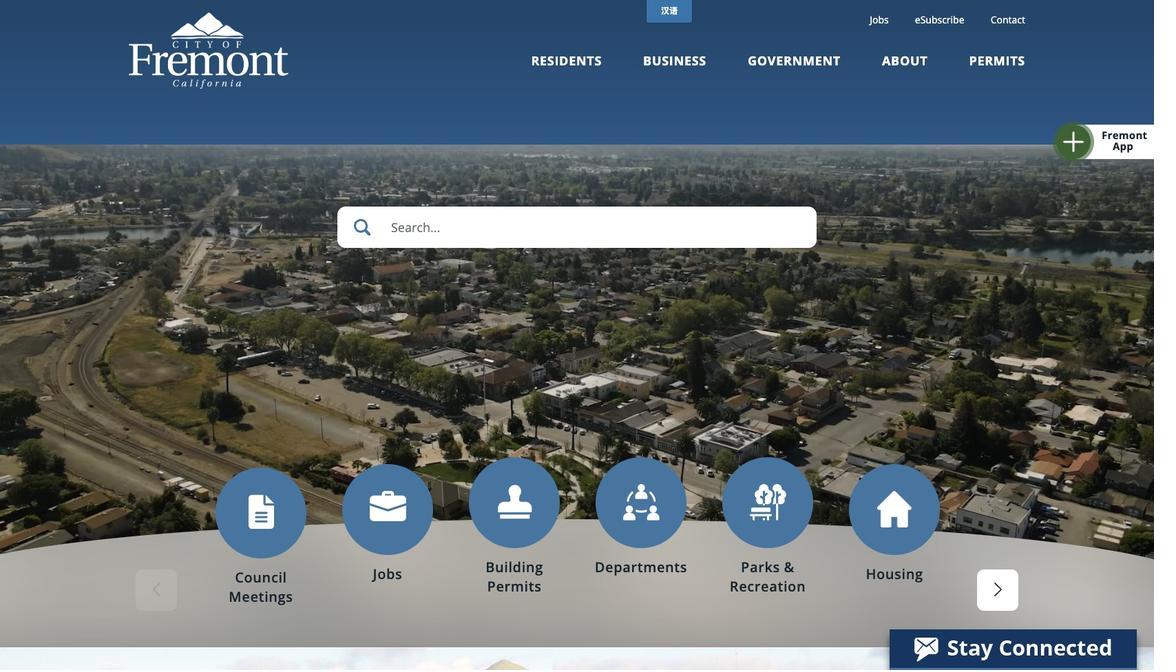 Task type: describe. For each thing, give the bounding box(es) containing it.
housing
[[866, 565, 923, 583]]

1 vertical spatial jobs
[[373, 565, 402, 583]]

residents link
[[531, 52, 602, 88]]

&
[[784, 558, 795, 576]]

council meetings
[[229, 568, 293, 606]]

permits link
[[969, 52, 1026, 88]]

permits inside the building permits
[[487, 577, 542, 596]]

residents
[[531, 52, 602, 69]]

government
[[748, 52, 841, 69]]

Search text field
[[337, 207, 817, 248]]

fremont app
[[1102, 128, 1148, 153]]

departments link
[[585, 457, 698, 590]]

council meetings link
[[205, 468, 318, 607]]

stamp approval image
[[496, 484, 533, 521]]

app
[[1113, 139, 1134, 153]]

1 vertical spatial jobs link
[[331, 464, 444, 597]]

cta 2 employmentcenter image
[[370, 491, 406, 522]]

cta 6 departments image
[[750, 484, 786, 521]]

1 horizontal spatial permits
[[969, 52, 1026, 69]]

building permits
[[486, 558, 543, 596]]

fremont app link
[[1071, 125, 1154, 159]]

about
[[882, 52, 928, 69]]

government link
[[748, 52, 841, 88]]

esubscribe link
[[915, 13, 965, 26]]

building permits link
[[458, 457, 571, 596]]



Task type: locate. For each thing, give the bounding box(es) containing it.
0 horizontal spatial jobs
[[373, 565, 402, 583]]

1 vertical spatial permits
[[487, 577, 542, 596]]

fremont
[[1102, 128, 1148, 142]]

1 horizontal spatial jobs
[[870, 13, 889, 26]]

stay connected image
[[890, 630, 1136, 668]]

departments
[[595, 558, 687, 576]]

cta 5 departments image
[[623, 484, 659, 521]]

council
[[235, 568, 287, 587]]

jobs down cta 2 employmentcenter 'image'
[[373, 565, 402, 583]]

house image
[[877, 491, 912, 528]]

0 vertical spatial jobs
[[870, 13, 889, 26]]

jobs
[[870, 13, 889, 26], [373, 565, 402, 583]]

parks
[[741, 558, 780, 576]]

1 horizontal spatial jobs link
[[870, 13, 889, 26]]

meetings
[[229, 587, 293, 606]]

recreation
[[730, 577, 806, 596]]

0 horizontal spatial jobs link
[[331, 464, 444, 597]]

jobs up about
[[870, 13, 889, 26]]

esubscribe
[[915, 13, 965, 26]]

file lines image
[[243, 495, 279, 531]]

0 horizontal spatial permits
[[487, 577, 542, 596]]

0 vertical spatial jobs link
[[870, 13, 889, 26]]

parks & recreation
[[730, 558, 806, 596]]

housing link
[[838, 464, 951, 597]]

building
[[486, 558, 543, 576]]

0 vertical spatial permits
[[969, 52, 1026, 69]]

contact
[[991, 13, 1026, 26]]

contact link
[[991, 13, 1026, 26]]

business
[[643, 52, 707, 69]]

permits
[[969, 52, 1026, 69], [487, 577, 542, 596]]

about link
[[882, 52, 928, 88]]

permits down building
[[487, 577, 542, 596]]

permits down contact link
[[969, 52, 1026, 69]]

parks & recreation link
[[711, 457, 824, 596]]

business link
[[643, 52, 707, 88]]

jobs link
[[870, 13, 889, 26], [331, 464, 444, 597]]



Task type: vqa. For each thing, say whether or not it's contained in the screenshot.
online in the , the City's online permitting portal, anyone can look up permit record information from anywhere!
no



